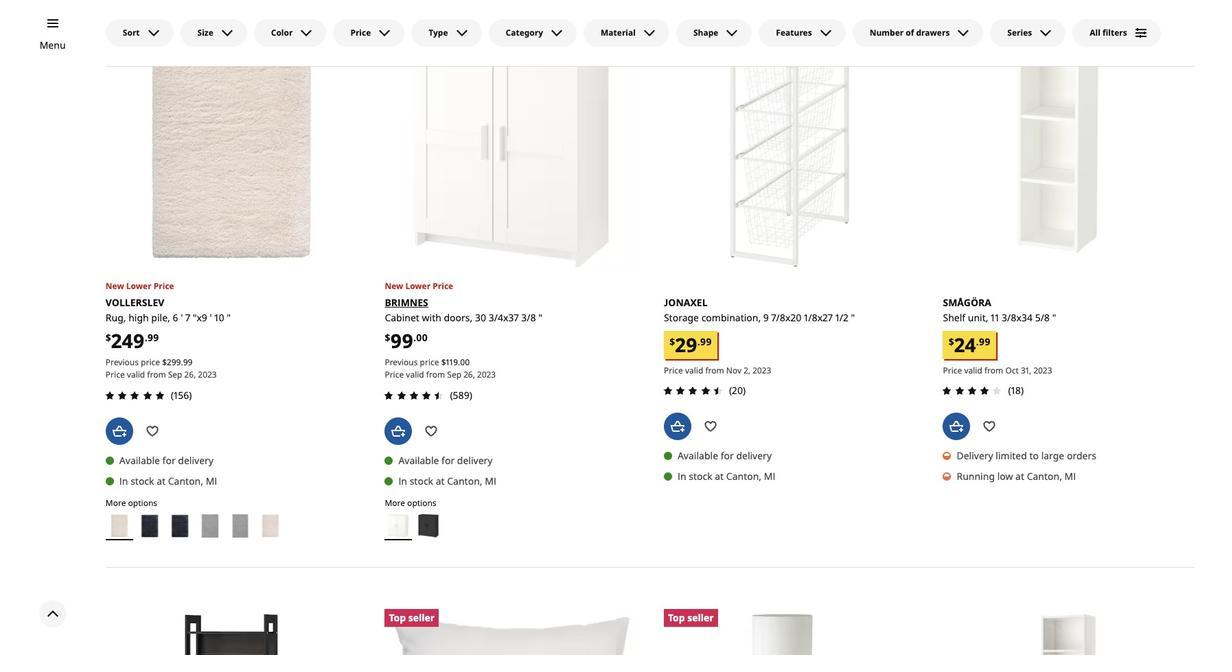 Task type: describe. For each thing, give the bounding box(es) containing it.
7
[[185, 311, 190, 324]]

in for 99
[[399, 474, 407, 487]]

previous price $ 299 . 99 price valid from sep 26, 2023
[[106, 357, 217, 381]]

category
[[506, 27, 543, 38]]

5/8
[[1036, 311, 1050, 324]]

00 inside previous price $ 119 . 00 price valid from sep 26, 2023
[[460, 357, 470, 368]]

99 inside $ 24 . 99
[[979, 335, 991, 348]]

more options for 99
[[385, 497, 437, 509]]

new for 249
[[106, 280, 124, 292]]

color button
[[254, 19, 327, 47]]

stock for 99
[[410, 474, 433, 487]]

30
[[475, 311, 486, 324]]

jonaxel storage combination, 9 7/8x20 1/8x27 1/2 "
[[664, 296, 855, 324]]

00 inside the new lower price brimnes cabinet with doors, 30 3/4x37 3/8 " $ 99 . 00
[[416, 331, 428, 344]]

review: 4.7 out of 5 stars. total reviews: 20 image
[[660, 382, 727, 399]]

sep for 99
[[447, 369, 462, 381]]

in stock at canton, mi for 99
[[399, 474, 497, 487]]

type
[[429, 27, 448, 38]]

2 seller from the left
[[688, 611, 714, 624]]

available for delivery for 99
[[399, 454, 493, 467]]

2023 right 2,
[[753, 364, 772, 376]]

3/4x37
[[489, 311, 519, 324]]

size button
[[180, 19, 247, 47]]

from inside previous price $ 119 . 00 price valid from sep 26, 2023
[[426, 369, 445, 381]]

delivery limited to large orders
[[957, 449, 1097, 462]]

2 horizontal spatial for
[[721, 449, 734, 462]]

" inside smågöra shelf unit, 11 3/8x34 5/8 "
[[1053, 311, 1057, 324]]

delivery for 99
[[457, 454, 493, 467]]

review: 4.8 out of 5 stars. total reviews: 156 image
[[102, 387, 168, 404]]

series button
[[991, 19, 1066, 47]]

" inside the new lower price brimnes cabinet with doors, 30 3/4x37 3/8 " $ 99 . 00
[[539, 311, 543, 324]]

7/8x20
[[772, 311, 802, 324]]

(589)
[[450, 389, 473, 402]]

pile,
[[151, 311, 170, 324]]

shape
[[694, 27, 719, 38]]

with
[[422, 311, 442, 324]]

in for 10
[[119, 474, 128, 487]]

in stock at canton, mi for 10
[[119, 474, 217, 487]]

price button
[[333, 19, 405, 47]]

number of drawers button
[[853, 19, 984, 47]]

99 inside previous price $ 299 . 99 price valid from sep 26, 2023
[[183, 357, 193, 368]]

. inside previous price $ 119 . 00 price valid from sep 26, 2023
[[458, 357, 460, 368]]

$ 24 . 99
[[949, 332, 991, 358]]

nov
[[727, 364, 742, 376]]

features
[[776, 27, 812, 38]]

stock for 10
[[131, 474, 154, 487]]

shelf
[[943, 311, 966, 324]]

$ inside $ 29 . 99
[[670, 335, 675, 348]]

unit,
[[968, 311, 989, 324]]

series
[[1008, 27, 1032, 38]]

mi for (156)
[[206, 474, 217, 487]]

2,
[[744, 364, 751, 376]]

running low at canton, mi
[[957, 470, 1076, 483]]

sort button
[[106, 19, 173, 47]]

combination,
[[702, 311, 761, 324]]

price valid from nov 2, 2023
[[664, 364, 772, 376]]

rug,
[[106, 311, 126, 324]]

" inside jonaxel storage combination, 9 7/8x20 1/8x27 1/2 "
[[851, 311, 855, 324]]

all filters button
[[1073, 19, 1161, 47]]

category button
[[489, 19, 577, 47]]

(18)
[[1009, 384, 1024, 397]]

3/8
[[521, 311, 536, 324]]

limited
[[996, 449, 1027, 462]]

available for 10
[[119, 454, 160, 467]]

mi for (20)
[[764, 470, 776, 483]]

lower for 249
[[126, 280, 152, 292]]

sep for 249
[[168, 369, 182, 381]]

storage
[[664, 311, 699, 324]]

24
[[955, 332, 977, 358]]

2 horizontal spatial in
[[678, 470, 687, 483]]

2023 inside previous price $ 299 . 99 price valid from sep 26, 2023
[[198, 369, 217, 381]]

2023 right 31,
[[1034, 364, 1053, 376]]

new lower price vollerslev rug, high pile, 6 ' 7 "x9 ' 10 " $ 249 . 99
[[106, 280, 231, 354]]

brimnes
[[385, 296, 428, 309]]

. inside new lower price vollerslev rug, high pile, 6 ' 7 "x9 ' 10 " $ 249 . 99
[[145, 331, 147, 344]]

99 inside the new lower price brimnes cabinet with doors, 30 3/4x37 3/8 " $ 99 . 00
[[390, 328, 414, 354]]

canton, for (18)
[[1027, 470, 1062, 483]]

material button
[[584, 19, 670, 47]]

from inside previous price $ 299 . 99 price valid from sep 26, 2023
[[147, 369, 166, 381]]

. inside $ 24 . 99
[[977, 335, 979, 348]]

valid inside previous price $ 119 . 00 price valid from sep 26, 2023
[[406, 369, 424, 381]]

299
[[167, 357, 181, 368]]

. inside the new lower price brimnes cabinet with doors, 30 3/4x37 3/8 " $ 99 . 00
[[414, 331, 416, 344]]

99 inside new lower price vollerslev rug, high pile, 6 ' 7 "x9 ' 10 " $ 249 . 99
[[147, 331, 159, 344]]

26, for 99
[[464, 369, 475, 381]]

10
[[214, 311, 224, 324]]

high
[[129, 311, 149, 324]]

2 horizontal spatial available for delivery
[[678, 449, 772, 462]]

for for 99
[[442, 454, 455, 467]]

11
[[991, 311, 1000, 324]]

all filters
[[1090, 27, 1128, 38]]

price inside the new lower price brimnes cabinet with doors, 30 3/4x37 3/8 " $ 99 . 00
[[433, 280, 453, 292]]

drawers
[[917, 27, 950, 38]]

$ inside $ 24 . 99
[[949, 335, 955, 348]]

31,
[[1021, 364, 1032, 376]]

99 inside $ 29 . 99
[[700, 335, 712, 348]]

119
[[446, 357, 458, 368]]

"x9
[[193, 311, 207, 324]]

1/2
[[836, 311, 849, 324]]

cabinet
[[385, 311, 420, 324]]

features button
[[759, 19, 846, 47]]

1/8x27
[[804, 311, 833, 324]]

previous for 99
[[385, 357, 418, 368]]

canton, for (589)
[[447, 474, 483, 487]]

2 top from the left
[[668, 611, 685, 624]]

canton, for (156)
[[168, 474, 203, 487]]

review: 4.1 out of 5 stars. total reviews: 18 image
[[939, 383, 1006, 399]]



Task type: vqa. For each thing, say whether or not it's contained in the screenshot.
middle the Available for delivery
yes



Task type: locate. For each thing, give the bounding box(es) containing it.
2 more from the left
[[385, 497, 405, 509]]

26, up the (589)
[[464, 369, 475, 381]]

top seller
[[389, 611, 435, 624], [668, 611, 714, 624]]

0 horizontal spatial 26,
[[184, 369, 196, 381]]

oct
[[1006, 364, 1019, 376]]

99 down cabinet
[[390, 328, 414, 354]]

" right 10
[[227, 311, 231, 324]]

1 horizontal spatial in
[[399, 474, 407, 487]]

2 ' from the left
[[210, 311, 212, 324]]

(156)
[[171, 389, 192, 402]]

0 horizontal spatial more
[[106, 497, 126, 509]]

1 horizontal spatial options
[[407, 497, 437, 509]]

$ up review: 4.7 out of 5 stars. total reviews: 589 image
[[441, 357, 446, 368]]

available
[[678, 449, 718, 462], [119, 454, 160, 467], [399, 454, 439, 467]]

2 " from the left
[[851, 311, 855, 324]]

of
[[906, 27, 914, 38]]

26, inside previous price $ 299 . 99 price valid from sep 26, 2023
[[184, 369, 196, 381]]

lower inside the new lower price brimnes cabinet with doors, 30 3/4x37 3/8 " $ 99 . 00
[[405, 280, 431, 292]]

available for delivery down (156) at the bottom left
[[119, 454, 214, 467]]

$ down shelf
[[949, 335, 955, 348]]

1 more options from the left
[[106, 497, 157, 509]]

26, up (156) at the bottom left
[[184, 369, 196, 381]]

options for 99
[[407, 497, 437, 509]]

available down review: 4.7 out of 5 stars. total reviews: 589 image
[[399, 454, 439, 467]]

previous inside previous price $ 299 . 99 price valid from sep 26, 2023
[[106, 357, 139, 368]]

0 horizontal spatial previous
[[106, 357, 139, 368]]

color
[[271, 27, 293, 38]]

26, for 249
[[184, 369, 196, 381]]

6
[[173, 311, 178, 324]]

price inside previous price $ 299 . 99 price valid from sep 26, 2023
[[106, 369, 125, 381]]

for down the (589)
[[442, 454, 455, 467]]

price valid from oct 31, 2023
[[943, 364, 1053, 376]]

available for delivery down the (589)
[[399, 454, 493, 467]]

2 horizontal spatial delivery
[[737, 449, 772, 462]]

price for 249
[[141, 357, 160, 368]]

previous
[[106, 357, 139, 368], [385, 357, 418, 368]]

1 horizontal spatial in stock at canton, mi
[[399, 474, 497, 487]]

sort
[[123, 27, 140, 38]]

$ inside previous price $ 119 . 00 price valid from sep 26, 2023
[[441, 357, 446, 368]]

valid up review: 4.7 out of 5 stars. total reviews: 20 image
[[685, 364, 704, 376]]

2023
[[753, 364, 772, 376], [1034, 364, 1053, 376], [198, 369, 217, 381], [477, 369, 496, 381]]

0 vertical spatial 00
[[416, 331, 428, 344]]

1 ' from the left
[[181, 311, 183, 324]]

0 horizontal spatial seller
[[408, 611, 435, 624]]

. down cabinet
[[414, 331, 416, 344]]

26,
[[184, 369, 196, 381], [464, 369, 475, 381]]

price left 299
[[141, 357, 160, 368]]

previous up review: 4.7 out of 5 stars. total reviews: 589 image
[[385, 357, 418, 368]]

"
[[227, 311, 231, 324], [851, 311, 855, 324], [539, 311, 543, 324], [1053, 311, 1057, 324]]

1 horizontal spatial seller
[[688, 611, 714, 624]]

at for (589)
[[436, 474, 445, 487]]

. up the (589)
[[458, 357, 460, 368]]

seller
[[408, 611, 435, 624], [688, 611, 714, 624]]

0 horizontal spatial sep
[[168, 369, 182, 381]]

3 " from the left
[[539, 311, 543, 324]]

all
[[1090, 27, 1101, 38]]

price inside previous price $ 119 . 00 price valid from sep 26, 2023
[[385, 369, 404, 381]]

lower for 99
[[405, 280, 431, 292]]

2 horizontal spatial available
[[678, 449, 718, 462]]

1 sep from the left
[[168, 369, 182, 381]]

" inside new lower price vollerslev rug, high pile, 6 ' 7 "x9 ' 10 " $ 249 . 99
[[227, 311, 231, 324]]

top
[[389, 611, 406, 624], [668, 611, 685, 624]]

2023 down 30
[[477, 369, 496, 381]]

previous price $ 119 . 00 price valid from sep 26, 2023
[[385, 357, 496, 381]]

99 right 299
[[183, 357, 193, 368]]

1 horizontal spatial price
[[420, 357, 439, 368]]

0 horizontal spatial delivery
[[178, 454, 214, 467]]

material
[[601, 27, 636, 38]]

99 down pile,
[[147, 331, 159, 344]]

delivery down the (589)
[[457, 454, 493, 467]]

1 horizontal spatial top
[[668, 611, 685, 624]]

" right 5/8
[[1053, 311, 1057, 324]]

at for (18)
[[1016, 470, 1025, 483]]

9
[[764, 311, 769, 324]]

$ up 'review: 4.8 out of 5 stars. total reviews: 156' image
[[162, 357, 167, 368]]

shape button
[[676, 19, 752, 47]]

1 horizontal spatial delivery
[[457, 454, 493, 467]]

0 horizontal spatial in
[[119, 474, 128, 487]]

1 horizontal spatial more
[[385, 497, 405, 509]]

$ down storage at the right top of the page
[[670, 335, 675, 348]]

" right "1/2"
[[851, 311, 855, 324]]

4 " from the left
[[1053, 311, 1057, 324]]

0 horizontal spatial top seller
[[389, 611, 435, 624]]

new lower price brimnes cabinet with doors, 30 3/4x37 3/8 " $ 99 . 00
[[385, 280, 543, 354]]

available for delivery
[[678, 449, 772, 462], [119, 454, 214, 467], [399, 454, 493, 467]]

price inside new lower price vollerslev rug, high pile, 6 ' 7 "x9 ' 10 " $ 249 . 99
[[154, 280, 174, 292]]

delivery down "(20)"
[[737, 449, 772, 462]]

$
[[106, 331, 111, 344], [385, 331, 390, 344], [670, 335, 675, 348], [949, 335, 955, 348], [162, 357, 167, 368], [441, 357, 446, 368]]

for down (156) at the bottom left
[[162, 454, 176, 467]]

available for delivery down "(20)"
[[678, 449, 772, 462]]

2 new from the left
[[385, 280, 403, 292]]

1 horizontal spatial sep
[[447, 369, 462, 381]]

doors,
[[444, 311, 473, 324]]

from left oct
[[985, 364, 1004, 376]]

99
[[390, 328, 414, 354], [147, 331, 159, 344], [700, 335, 712, 348], [979, 335, 991, 348], [183, 357, 193, 368]]

2 more options from the left
[[385, 497, 437, 509]]

new up brimnes
[[385, 280, 403, 292]]

delivery for 10
[[178, 454, 214, 467]]

number
[[870, 27, 904, 38]]

at for (20)
[[715, 470, 724, 483]]

from left "nov"
[[706, 364, 724, 376]]

available down 'review: 4.8 out of 5 stars. total reviews: 156' image
[[119, 454, 160, 467]]

menu button
[[40, 38, 66, 53]]

delivery
[[957, 449, 994, 462]]

(20)
[[729, 384, 746, 397]]

1 vertical spatial 00
[[460, 357, 470, 368]]

to
[[1030, 449, 1039, 462]]

1 options from the left
[[128, 497, 157, 509]]

2 horizontal spatial stock
[[689, 470, 713, 483]]

0 horizontal spatial available for delivery
[[119, 454, 214, 467]]

price left 119
[[420, 357, 439, 368]]

1 seller from the left
[[408, 611, 435, 624]]

1 previous from the left
[[106, 357, 139, 368]]

sep down 299
[[168, 369, 182, 381]]

$ inside the new lower price brimnes cabinet with doors, 30 3/4x37 3/8 " $ 99 . 00
[[385, 331, 390, 344]]

lower inside new lower price vollerslev rug, high pile, 6 ' 7 "x9 ' 10 " $ 249 . 99
[[126, 280, 152, 292]]

0 horizontal spatial lower
[[126, 280, 152, 292]]

new inside new lower price vollerslev rug, high pile, 6 ' 7 "x9 ' 10 " $ 249 . 99
[[106, 280, 124, 292]]

$ 29 . 99
[[670, 332, 712, 358]]

2 previous from the left
[[385, 357, 418, 368]]

more for 99
[[385, 497, 405, 509]]

available for 99
[[399, 454, 439, 467]]

00 down with
[[416, 331, 428, 344]]

for down "(20)"
[[721, 449, 734, 462]]

0 horizontal spatial top
[[389, 611, 406, 624]]

1 horizontal spatial new
[[385, 280, 403, 292]]

menu
[[40, 38, 66, 52]]

from up review: 4.7 out of 5 stars. total reviews: 589 image
[[426, 369, 445, 381]]

sep down 119
[[447, 369, 462, 381]]

at for (156)
[[157, 474, 166, 487]]

sep
[[168, 369, 182, 381], [447, 369, 462, 381]]

0 horizontal spatial price
[[141, 357, 160, 368]]

lower up brimnes
[[405, 280, 431, 292]]

price inside popup button
[[351, 27, 371, 38]]

2 sep from the left
[[447, 369, 462, 381]]

delivery down (156) at the bottom left
[[178, 454, 214, 467]]

$ down rug,
[[106, 331, 111, 344]]

1 horizontal spatial 26,
[[464, 369, 475, 381]]

2023 down "x9 at left top
[[198, 369, 217, 381]]

00 right 119
[[460, 357, 470, 368]]

price
[[141, 357, 160, 368], [420, 357, 439, 368]]

available down review: 4.7 out of 5 stars. total reviews: 20 image
[[678, 449, 718, 462]]

2 options from the left
[[407, 497, 437, 509]]

mi for (18)
[[1065, 470, 1076, 483]]

more for 249
[[106, 497, 126, 509]]

1 lower from the left
[[126, 280, 152, 292]]

' left '7'
[[181, 311, 183, 324]]

1 horizontal spatial 00
[[460, 357, 470, 368]]

new for 99
[[385, 280, 403, 292]]

1 26, from the left
[[184, 369, 196, 381]]

price inside previous price $ 119 . 00 price valid from sep 26, 2023
[[420, 357, 439, 368]]

price inside previous price $ 299 . 99 price valid from sep 26, 2023
[[141, 357, 160, 368]]

for for 10
[[162, 454, 176, 467]]

valid up 'review: 4.8 out of 5 stars. total reviews: 156' image
[[127, 369, 145, 381]]

available for delivery for 10
[[119, 454, 214, 467]]

sep inside previous price $ 119 . 00 price valid from sep 26, 2023
[[447, 369, 462, 381]]

delivery
[[737, 449, 772, 462], [178, 454, 214, 467], [457, 454, 493, 467]]

stock
[[689, 470, 713, 483], [131, 474, 154, 487], [410, 474, 433, 487]]

0 horizontal spatial available
[[119, 454, 160, 467]]

previous down 249
[[106, 357, 139, 368]]

. down high
[[145, 331, 147, 344]]

. down the unit,
[[977, 335, 979, 348]]

2 horizontal spatial in stock at canton, mi
[[678, 470, 776, 483]]

from up 'review: 4.8 out of 5 stars. total reviews: 156' image
[[147, 369, 166, 381]]

1 more from the left
[[106, 497, 126, 509]]

1 price from the left
[[141, 357, 160, 368]]

99 right 24
[[979, 335, 991, 348]]

valid up review: 4.7 out of 5 stars. total reviews: 589 image
[[406, 369, 424, 381]]

. down storage at the right top of the page
[[698, 335, 700, 348]]

number of drawers
[[870, 27, 950, 38]]

0 horizontal spatial new
[[106, 280, 124, 292]]

1 new from the left
[[106, 280, 124, 292]]

more
[[106, 497, 126, 509], [385, 497, 405, 509]]

1 top from the left
[[389, 611, 406, 624]]

00
[[416, 331, 428, 344], [460, 357, 470, 368]]

1 horizontal spatial '
[[210, 311, 212, 324]]

lower up vollerslev
[[126, 280, 152, 292]]

more options for 249
[[106, 497, 157, 509]]

in stock at canton, mi
[[678, 470, 776, 483], [119, 474, 217, 487], [399, 474, 497, 487]]

previous for 249
[[106, 357, 139, 368]]

type button
[[412, 19, 482, 47]]

0 horizontal spatial for
[[162, 454, 176, 467]]

' left 10
[[210, 311, 212, 324]]

0 horizontal spatial stock
[[131, 474, 154, 487]]

1 horizontal spatial stock
[[410, 474, 433, 487]]

at
[[715, 470, 724, 483], [1016, 470, 1025, 483], [157, 474, 166, 487], [436, 474, 445, 487]]

0 horizontal spatial '
[[181, 311, 183, 324]]

new inside the new lower price brimnes cabinet with doors, 30 3/4x37 3/8 " $ 99 . 00
[[385, 280, 403, 292]]

" right 3/8
[[539, 311, 543, 324]]

99 right 29
[[700, 335, 712, 348]]

1 " from the left
[[227, 311, 231, 324]]

mi for (589)
[[485, 474, 497, 487]]

1 top seller from the left
[[389, 611, 435, 624]]

1 horizontal spatial available for delivery
[[399, 454, 493, 467]]

large
[[1042, 449, 1065, 462]]

jonaxel
[[664, 296, 708, 309]]

2 price from the left
[[420, 357, 439, 368]]

0 horizontal spatial options
[[128, 497, 157, 509]]

review: 4.7 out of 5 stars. total reviews: 589 image
[[381, 387, 447, 404]]

$ inside previous price $ 299 . 99 price valid from sep 26, 2023
[[162, 357, 167, 368]]

.
[[145, 331, 147, 344], [414, 331, 416, 344], [698, 335, 700, 348], [977, 335, 979, 348], [181, 357, 183, 368], [458, 357, 460, 368]]

2 26, from the left
[[464, 369, 475, 381]]

1 horizontal spatial available
[[399, 454, 439, 467]]

smågöra
[[943, 296, 992, 309]]

low
[[998, 470, 1013, 483]]

canton,
[[727, 470, 762, 483], [1027, 470, 1062, 483], [168, 474, 203, 487], [447, 474, 483, 487]]

26, inside previous price $ 119 . 00 price valid from sep 26, 2023
[[464, 369, 475, 381]]

options for 249
[[128, 497, 157, 509]]

new up vollerslev
[[106, 280, 124, 292]]

orders
[[1067, 449, 1097, 462]]

0 horizontal spatial 00
[[416, 331, 428, 344]]

0 horizontal spatial more options
[[106, 497, 157, 509]]

2 lower from the left
[[405, 280, 431, 292]]

2023 inside previous price $ 119 . 00 price valid from sep 26, 2023
[[477, 369, 496, 381]]

size
[[198, 27, 213, 38]]

1 horizontal spatial top seller
[[668, 611, 714, 624]]

sep inside previous price $ 299 . 99 price valid from sep 26, 2023
[[168, 369, 182, 381]]

in
[[678, 470, 687, 483], [119, 474, 128, 487], [399, 474, 407, 487]]

price
[[351, 27, 371, 38], [154, 280, 174, 292], [433, 280, 453, 292], [664, 364, 683, 376], [943, 364, 962, 376], [106, 369, 125, 381], [385, 369, 404, 381]]

canton, for (20)
[[727, 470, 762, 483]]

filters
[[1103, 27, 1128, 38]]

for
[[721, 449, 734, 462], [162, 454, 176, 467], [442, 454, 455, 467]]

vollerslev
[[106, 296, 164, 309]]

$ inside new lower price vollerslev rug, high pile, 6 ' 7 "x9 ' 10 " $ 249 . 99
[[106, 331, 111, 344]]

29
[[675, 332, 698, 358]]

. inside previous price $ 299 . 99 price valid from sep 26, 2023
[[181, 357, 183, 368]]

1 horizontal spatial for
[[442, 454, 455, 467]]

249
[[111, 328, 145, 354]]

valid up review: 4.1 out of 5 stars. total reviews: 18 image
[[965, 364, 983, 376]]

$ down cabinet
[[385, 331, 390, 344]]

1 horizontal spatial previous
[[385, 357, 418, 368]]

1 horizontal spatial lower
[[405, 280, 431, 292]]

new
[[106, 280, 124, 292], [385, 280, 403, 292]]

valid inside previous price $ 299 . 99 price valid from sep 26, 2023
[[127, 369, 145, 381]]

. inside $ 29 . 99
[[698, 335, 700, 348]]

. up (156) at the bottom left
[[181, 357, 183, 368]]

from
[[706, 364, 724, 376], [985, 364, 1004, 376], [147, 369, 166, 381], [426, 369, 445, 381]]

1 horizontal spatial more options
[[385, 497, 437, 509]]

price for 99
[[420, 357, 439, 368]]

previous inside previous price $ 119 . 00 price valid from sep 26, 2023
[[385, 357, 418, 368]]

0 horizontal spatial in stock at canton, mi
[[119, 474, 217, 487]]

running
[[957, 470, 995, 483]]

3/8x34
[[1002, 311, 1033, 324]]

mi
[[764, 470, 776, 483], [1065, 470, 1076, 483], [206, 474, 217, 487], [485, 474, 497, 487]]

smågöra shelf unit, 11 3/8x34 5/8 "
[[943, 296, 1057, 324]]

valid
[[685, 364, 704, 376], [965, 364, 983, 376], [127, 369, 145, 381], [406, 369, 424, 381]]

2 top seller from the left
[[668, 611, 714, 624]]



